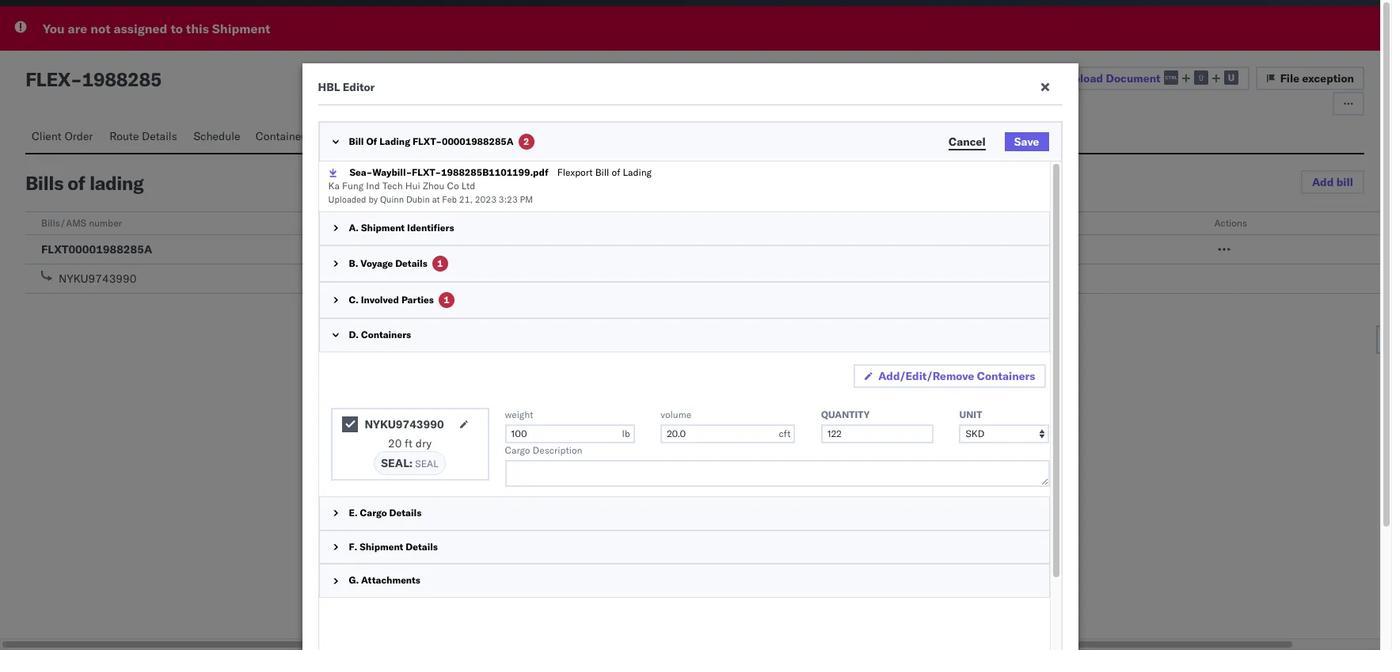Task type: describe. For each thing, give the bounding box(es) containing it.
obl surrender
[[922, 217, 984, 229]]

cancel
[[949, 134, 986, 149]]

2023
[[475, 194, 497, 205]]

add bill button
[[1302, 170, 1365, 194]]

flexport
[[558, 166, 593, 178]]

e.
[[349, 507, 358, 519]]

description
[[533, 444, 583, 456]]

at
[[432, 194, 440, 205]]

client
[[32, 129, 62, 143]]

0 horizontal spatial containers
[[256, 129, 311, 143]]

- for house
[[370, 242, 377, 257]]

details inside button
[[142, 129, 177, 143]]

release
[[628, 217, 662, 229]]

involved
[[361, 294, 399, 306]]

flxt00001988285a
[[41, 242, 152, 257]]

seal:
[[381, 456, 413, 470]]

documents button
[[355, 122, 428, 153]]

shipment for f.
[[360, 541, 404, 553]]

f. shipment details
[[349, 541, 438, 553]]

you
[[43, 21, 65, 36]]

bill for bill of lading flxt-00001988285a
[[349, 135, 364, 147]]

bill for bill type
[[335, 217, 349, 229]]

1 vertical spatial bill
[[596, 166, 610, 178]]

assigned
[[114, 21, 168, 36]]

express
[[380, 242, 419, 257]]

surrender
[[943, 217, 984, 229]]

bill of lading flxt-00001988285a
[[349, 135, 514, 147]]

1 horizontal spatial of
[[612, 166, 621, 178]]

20
[[388, 436, 402, 451]]

number
[[89, 217, 122, 229]]

parties
[[402, 294, 434, 306]]

ka
[[328, 180, 340, 192]]

containers for d. containers
[[361, 329, 411, 341]]

d.
[[349, 329, 359, 341]]

documents
[[362, 129, 419, 143]]

add/edit/remove
[[879, 369, 975, 383]]

0 horizontal spatial cargo
[[360, 507, 387, 519]]

pm
[[520, 194, 533, 205]]

a. shipment identifiers
[[349, 222, 454, 234]]

are
[[68, 21, 87, 36]]

house - express
[[335, 242, 419, 257]]

by
[[369, 194, 378, 205]]

f.
[[349, 541, 358, 553]]

ft
[[405, 436, 413, 451]]

waybill-
[[373, 166, 412, 178]]

sea-
[[350, 166, 373, 178]]

0 vertical spatial nyku9743990
[[59, 272, 137, 286]]

identifiers
[[407, 222, 454, 234]]

client order
[[32, 129, 93, 143]]

bills
[[25, 171, 63, 195]]

bol
[[327, 129, 349, 143]]

1 for parties
[[444, 294, 450, 306]]

e. cargo details
[[349, 507, 422, 519]]

- for -
[[635, 242, 642, 257]]

0 vertical spatial shipment
[[212, 21, 270, 36]]

1988285b1101199.pdf
[[441, 166, 549, 178]]

schedule
[[194, 129, 241, 143]]

flex
[[25, 67, 71, 91]]

assignees button
[[493, 122, 560, 153]]

bill type
[[335, 217, 370, 229]]

containers button
[[249, 122, 321, 153]]

hbl editor
[[318, 80, 375, 94]]

obl
[[922, 217, 940, 229]]

0 horizontal spatial of
[[68, 171, 85, 195]]

messages button
[[428, 122, 493, 153]]

flexport bill of lading
[[558, 166, 652, 178]]

cargo description
[[505, 444, 583, 456]]

2
[[524, 135, 530, 147]]

ka fung ind tech hui zhou co ltd uploaded by quinn dubin at feb 21, 2023 3:23 pm
[[328, 180, 533, 205]]

bol button
[[321, 122, 355, 153]]

lading
[[89, 171, 144, 195]]

house
[[335, 242, 367, 257]]

save
[[1015, 135, 1040, 149]]

0 vertical spatial flxt-
[[413, 135, 442, 147]]

to
[[171, 21, 183, 36]]

released
[[922, 242, 968, 257]]

exception
[[1303, 71, 1355, 86]]

attachments
[[361, 575, 421, 587]]



Task type: vqa. For each thing, say whether or not it's contained in the screenshot.
May 30, 2022
no



Task type: locate. For each thing, give the bounding box(es) containing it.
assignees
[[499, 129, 551, 143]]

type
[[351, 217, 370, 229]]

bills of lading
[[25, 171, 144, 195]]

quantity
[[822, 409, 870, 421]]

bill left a.
[[335, 217, 349, 229]]

actions
[[1215, 217, 1248, 229]]

1 horizontal spatial containers
[[361, 329, 411, 341]]

bills/ams
[[41, 217, 87, 229]]

co
[[447, 180, 459, 192]]

1 vertical spatial cargo
[[360, 507, 387, 519]]

file
[[1281, 71, 1300, 86]]

cancel button
[[940, 132, 996, 151]]

route details
[[110, 129, 177, 143]]

1 horizontal spatial cargo
[[505, 444, 530, 456]]

route
[[110, 129, 139, 143]]

upload document
[[1066, 71, 1161, 85]]

client order button
[[25, 122, 103, 153]]

route details button
[[103, 122, 187, 153]]

of right flexport
[[612, 166, 621, 178]]

-
[[71, 67, 82, 91], [370, 242, 377, 257], [628, 242, 635, 257], [635, 242, 642, 257]]

None checkbox
[[343, 417, 358, 432]]

1 horizontal spatial lading
[[623, 166, 652, 178]]

shipment right f. at the bottom
[[360, 541, 404, 553]]

hbl
[[318, 80, 340, 94]]

shipment for a.
[[361, 222, 405, 234]]

volume
[[661, 409, 692, 421]]

--
[[628, 242, 642, 257]]

details for e. cargo details
[[390, 507, 422, 519]]

1 down identifiers
[[437, 258, 443, 269]]

bill left the of
[[349, 135, 364, 147]]

details up the f. shipment details
[[390, 507, 422, 519]]

b.
[[349, 258, 358, 269]]

weight
[[505, 409, 534, 421]]

nyku9743990 down flxt00001988285a
[[59, 272, 137, 286]]

2 vertical spatial shipment
[[360, 541, 404, 553]]

g. attachments
[[349, 575, 421, 587]]

voyage
[[361, 258, 393, 269]]

file exception
[[1281, 71, 1355, 86]]

lading up release
[[623, 166, 652, 178]]

1 horizontal spatial 1
[[444, 294, 450, 306]]

unit
[[960, 409, 983, 421]]

1 vertical spatial containers
[[361, 329, 411, 341]]

add bill
[[1313, 175, 1354, 189]]

2 vertical spatial containers
[[978, 369, 1036, 383]]

2 horizontal spatial containers
[[978, 369, 1036, 383]]

of right bills
[[68, 171, 85, 195]]

1 vertical spatial lading
[[623, 166, 652, 178]]

containers
[[256, 129, 311, 143], [361, 329, 411, 341], [978, 369, 1036, 383]]

flxt-
[[413, 135, 442, 147], [412, 166, 441, 178]]

c. involved parties
[[349, 294, 434, 306]]

a.
[[349, 222, 359, 234]]

tech
[[383, 180, 403, 192]]

0 vertical spatial 1
[[437, 258, 443, 269]]

document
[[1106, 71, 1161, 85]]

bill right flexport
[[596, 166, 610, 178]]

0 horizontal spatial 1
[[437, 258, 443, 269]]

1 vertical spatial nyku9743990
[[365, 417, 444, 432]]

None text field
[[661, 425, 796, 444]]

lading right the of
[[380, 135, 410, 147]]

details for f. shipment details
[[406, 541, 438, 553]]

shipment
[[212, 21, 270, 36], [361, 222, 405, 234], [360, 541, 404, 553]]

hui
[[406, 180, 421, 192]]

not
[[90, 21, 111, 36]]

b. voyage details
[[349, 258, 428, 269]]

0 vertical spatial cargo
[[505, 444, 530, 456]]

uploaded
[[328, 194, 366, 205]]

sea-waybill-flxt-1988285b1101199.pdf
[[350, 166, 549, 178]]

upload
[[1066, 71, 1104, 85]]

method
[[665, 217, 697, 229]]

quinn
[[380, 194, 404, 205]]

this
[[186, 21, 209, 36]]

0 horizontal spatial lading
[[380, 135, 410, 147]]

schedule button
[[187, 122, 249, 153]]

dubin
[[406, 194, 430, 205]]

0 vertical spatial containers
[[256, 129, 311, 143]]

bills/ams number
[[41, 217, 122, 229]]

2 vertical spatial bill
[[335, 217, 349, 229]]

seal
[[415, 458, 439, 470]]

containers left bol
[[256, 129, 311, 143]]

nyku9743990 up the ft
[[365, 417, 444, 432]]

0 vertical spatial lading
[[380, 135, 410, 147]]

0 horizontal spatial nyku9743990
[[59, 272, 137, 286]]

cargo right the e.
[[360, 507, 387, 519]]

1 vertical spatial flxt-
[[412, 166, 441, 178]]

file exception button
[[1256, 67, 1365, 90], [1256, 67, 1365, 90]]

21,
[[459, 194, 473, 205]]

0 vertical spatial bill
[[349, 135, 364, 147]]

00001988285a
[[442, 135, 514, 147]]

1 horizontal spatial nyku9743990
[[365, 417, 444, 432]]

add/edit/remove containers button
[[854, 364, 1046, 388]]

save button
[[1005, 132, 1049, 151]]

zhou
[[423, 180, 445, 192]]

1 for details
[[437, 258, 443, 269]]

editor
[[343, 80, 375, 94]]

upload document button
[[1055, 67, 1250, 90]]

dry
[[416, 436, 432, 451]]

release method
[[628, 217, 697, 229]]

1988285
[[82, 67, 162, 91]]

containers for add/edit/remove containers
[[978, 369, 1036, 383]]

shipment right this
[[212, 21, 270, 36]]

details up attachments
[[406, 541, 438, 553]]

add
[[1313, 175, 1335, 189]]

fung
[[342, 180, 364, 192]]

add/edit/remove containers
[[879, 369, 1036, 383]]

1 right parties
[[444, 294, 450, 306]]

lading
[[380, 135, 410, 147], [623, 166, 652, 178]]

cargo down weight
[[505, 444, 530, 456]]

feb
[[442, 194, 457, 205]]

flex - 1988285
[[25, 67, 162, 91]]

g.
[[349, 575, 359, 587]]

c.
[[349, 294, 359, 306]]

details right route
[[142, 129, 177, 143]]

you are not assigned to this shipment
[[43, 21, 270, 36]]

bill
[[349, 135, 364, 147], [596, 166, 610, 178], [335, 217, 349, 229]]

order
[[64, 129, 93, 143]]

details down express
[[395, 258, 428, 269]]

details for b. voyage details
[[395, 258, 428, 269]]

- for flex
[[71, 67, 82, 91]]

1 vertical spatial shipment
[[361, 222, 405, 234]]

1 vertical spatial 1
[[444, 294, 450, 306]]

of
[[366, 135, 377, 147]]

containers up unit
[[978, 369, 1036, 383]]

details
[[142, 129, 177, 143], [395, 258, 428, 269], [390, 507, 422, 519], [406, 541, 438, 553]]

shipment up house - express on the left of page
[[361, 222, 405, 234]]

containers right d.
[[361, 329, 411, 341]]

None text field
[[505, 425, 635, 444], [822, 425, 934, 444], [505, 460, 1050, 487], [505, 425, 635, 444], [822, 425, 934, 444], [505, 460, 1050, 487]]

d. containers
[[349, 329, 411, 341]]



